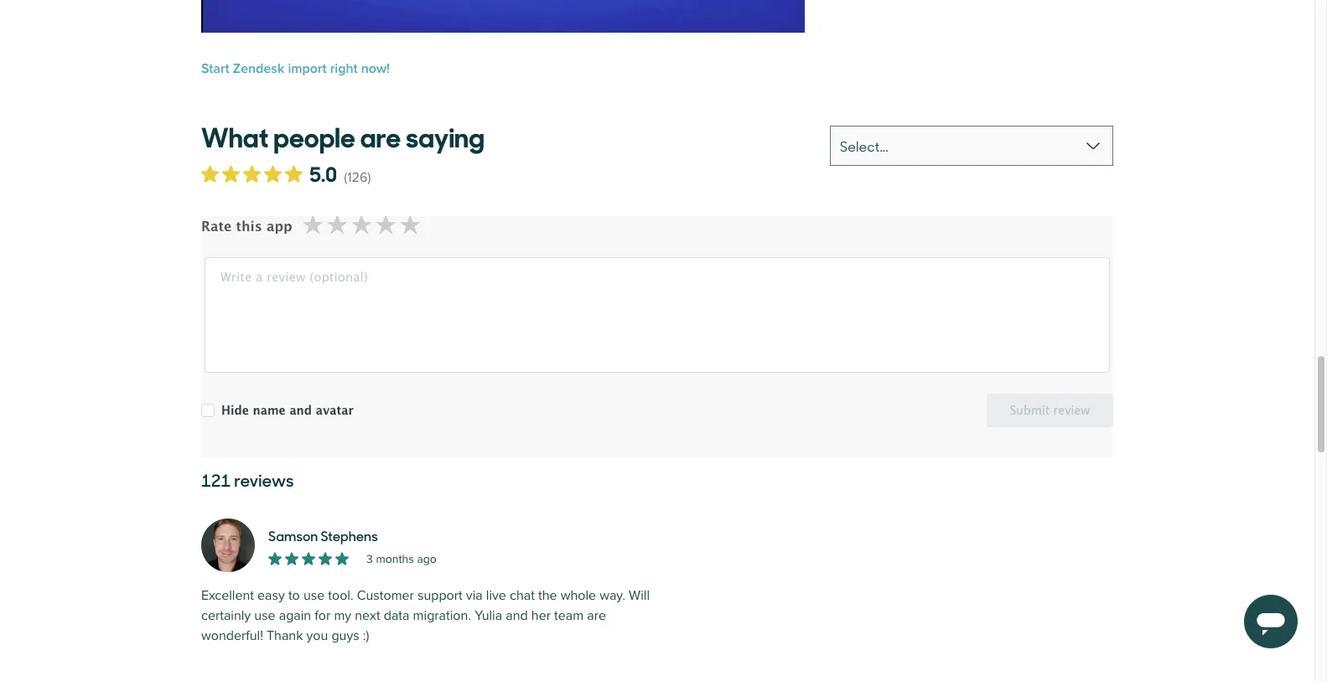 Task type: locate. For each thing, give the bounding box(es) containing it.
0 horizontal spatial use
[[254, 608, 276, 624]]

start zendesk import right now!
[[201, 60, 390, 77]]

again
[[279, 608, 311, 624]]

zendesk migration image
[[201, 0, 805, 32]]

for
[[315, 608, 331, 624]]

wonderful!
[[201, 628, 263, 645]]

3 months ago
[[366, 552, 437, 567]]

chat
[[510, 588, 535, 604]]

excellent easy to use tool. customer support via live chat the whole way. will certainly use again for my next data migration. yulia and her team are wonderful! thank you guys :)
[[201, 588, 650, 645]]

5.0 ( 126 )
[[309, 157, 371, 188]]

reviews
[[234, 468, 294, 492]]

data
[[384, 608, 410, 624]]

start zendesk import right now! link
[[201, 60, 390, 77]]

live
[[486, 588, 506, 604]]

are
[[360, 115, 401, 155], [587, 608, 606, 624]]

1 horizontal spatial use
[[303, 588, 325, 604]]

whole
[[561, 588, 596, 604]]

use down easy
[[254, 608, 276, 624]]

0 horizontal spatial are
[[360, 115, 401, 155]]

import
[[288, 60, 327, 77]]

what
[[201, 115, 269, 155]]

(
[[344, 169, 347, 186]]

yulia
[[475, 608, 502, 624]]

samson stephens
[[268, 526, 378, 545]]

people
[[274, 115, 355, 155]]

my
[[334, 608, 351, 624]]

user photo image
[[201, 519, 255, 572]]

her
[[532, 608, 551, 624]]

certainly
[[201, 608, 251, 624]]

are down 'way.'
[[587, 608, 606, 624]]

1 vertical spatial are
[[587, 608, 606, 624]]

0 vertical spatial are
[[360, 115, 401, 155]]

1 horizontal spatial are
[[587, 608, 606, 624]]

121
[[201, 468, 231, 492]]

samson
[[268, 526, 318, 545]]

star fill image
[[264, 165, 282, 183], [285, 165, 303, 183], [302, 552, 315, 566]]

thank
[[267, 628, 303, 645]]

team
[[554, 608, 584, 624]]

use right to
[[303, 588, 325, 604]]

you
[[306, 628, 328, 645]]

and
[[506, 608, 528, 624]]

)
[[368, 169, 371, 186]]

use
[[303, 588, 325, 604], [254, 608, 276, 624]]

next
[[355, 608, 380, 624]]

0 vertical spatial use
[[303, 588, 325, 604]]

now!
[[361, 60, 390, 77]]

star fill image
[[201, 165, 219, 183], [222, 165, 240, 183], [243, 165, 261, 183], [268, 552, 282, 566], [285, 552, 299, 566], [319, 552, 332, 566], [335, 552, 349, 566]]

are up )
[[360, 115, 401, 155]]

easy
[[257, 588, 285, 604]]

are inside excellent easy to use tool. customer support via live chat the whole way. will certainly use again for my next data migration. yulia and her team are wonderful! thank you guys :)
[[587, 608, 606, 624]]



Task type: describe. For each thing, give the bounding box(es) containing it.
will
[[629, 588, 650, 604]]

saying
[[406, 115, 485, 155]]

way.
[[600, 588, 625, 604]]

customer
[[357, 588, 414, 604]]

support
[[418, 588, 463, 604]]

to
[[288, 588, 300, 604]]

migration.
[[413, 608, 471, 624]]

the
[[538, 588, 557, 604]]

3
[[366, 552, 373, 567]]

start
[[201, 60, 229, 77]]

1 vertical spatial use
[[254, 608, 276, 624]]

what people are saying
[[201, 115, 485, 155]]

tool.
[[328, 588, 354, 604]]

126
[[347, 169, 368, 186]]

right
[[330, 60, 358, 77]]

ago
[[417, 552, 437, 567]]

:)
[[363, 628, 369, 645]]

excellent
[[201, 588, 254, 604]]

5.0
[[309, 157, 337, 188]]

stephens
[[321, 526, 378, 545]]

months
[[376, 552, 414, 567]]

121 reviews
[[201, 468, 294, 492]]

guys
[[332, 628, 360, 645]]

via
[[466, 588, 483, 604]]

zendesk
[[233, 60, 285, 77]]



Task type: vqa. For each thing, say whether or not it's contained in the screenshot.
What Company Do You Work For? Text Box
no



